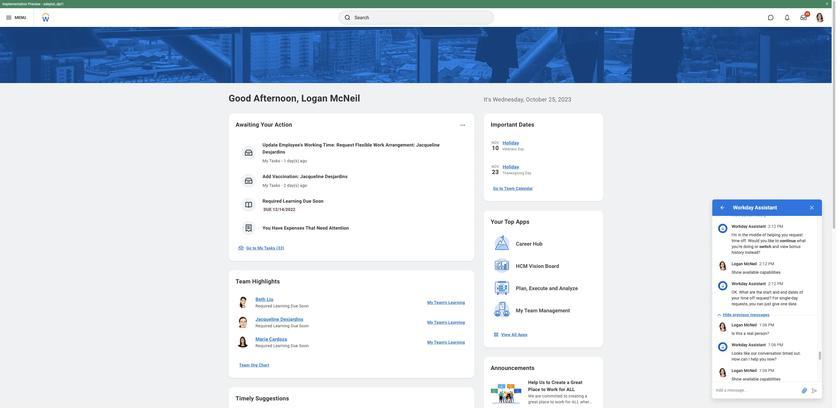 Task type: describe. For each thing, give the bounding box(es) containing it.
assistant up the view bonus history
[[755, 205, 778, 211]]

to down thanksgiving
[[500, 186, 504, 191]]

logan inside main content
[[302, 93, 328, 104]]

october
[[526, 96, 548, 103]]

is this a real person?
[[732, 331, 770, 336]]

previous
[[733, 313, 750, 317]]

- for adeptai_dpt1
[[41, 2, 42, 6]]

my team's learning for desjardins
[[428, 320, 465, 325]]

logan mcneil 1:06 pm for a
[[732, 323, 775, 328]]

i'm in the middle of helping you request time off. would you like to
[[732, 233, 803, 243]]

show for logan mcneil 2:12 pm
[[732, 270, 742, 275]]

view all apps button
[[491, 329, 531, 341]]

us
[[540, 380, 545, 386]]

due for jacqueline desjardins
[[291, 324, 298, 328]]

important dates
[[491, 121, 535, 128]]

veterans
[[503, 147, 517, 151]]

inbox image for my tasks - 2 day(s) ago
[[244, 177, 253, 185]]

the inside ok. what are the start and end dates of your time off request? for single-day requests, you can just give one date.
[[757, 290, 763, 295]]

action
[[275, 121, 292, 128]]

implementation
[[2, 2, 27, 6]]

10
[[492, 145, 499, 152]]

awaiting
[[236, 121, 259, 128]]

apps for your top apps
[[516, 218, 530, 225]]

are inside the help us to create a great place to work for all we are committed to creating a great place to work for all wher …
[[536, 394, 542, 399]]

required for maria
[[256, 344, 272, 348]]

holiday veterans day
[[503, 140, 524, 151]]

my team's learning button for cardoza
[[425, 337, 468, 348]]

arrow left image
[[720, 205, 726, 211]]

create
[[552, 380, 566, 386]]

inbox large image
[[801, 15, 807, 20]]

highlights
[[252, 278, 280, 285]]

to right us
[[547, 380, 551, 386]]

in
[[739, 233, 742, 237]]

show available capabilities for 2:12 pm
[[732, 270, 781, 275]]

team highlights
[[236, 278, 280, 285]]

mcneil inside main content
[[330, 93, 360, 104]]

switch
[[760, 244, 772, 249]]

menu button
[[0, 8, 34, 27]]

my inside button
[[258, 246, 263, 251]]

board
[[546, 263, 560, 269]]

desjardins inside update employee's working time: request flexible work arrangement: jacqueline desjardins
[[263, 149, 286, 155]]

pm down the and view bonus history instead?
[[769, 262, 775, 266]]

chevron up small image
[[716, 312, 723, 319]]

team org chart
[[239, 363, 269, 368]]

time inside i'm in the middle of helping you request time off. would you like to
[[732, 239, 740, 243]]

…
[[590, 400, 592, 405]]

workday assistant region
[[713, 199, 823, 399]]

maria cardoza button
[[253, 336, 290, 343]]

my team's learning for liu
[[428, 300, 465, 305]]

to down committed
[[551, 400, 554, 405]]

help
[[751, 357, 759, 362]]

bonus inside the and view bonus history instead?
[[790, 244, 801, 249]]

workday assistant 1:06 pm
[[732, 343, 784, 348]]

to up work
[[564, 394, 568, 399]]

assistant for conversation
[[749, 343, 767, 348]]

middle
[[750, 233, 762, 237]]

ok.
[[732, 290, 739, 295]]

soon for desjardins
[[299, 324, 309, 328]]

this
[[736, 331, 743, 336]]

inbox image inside go to my tasks (33) button
[[238, 245, 244, 251]]

tasks for 2
[[269, 183, 281, 188]]

and inside the and view bonus history instead?
[[773, 244, 780, 249]]

hide previous messages
[[723, 313, 770, 317]]

request?
[[756, 296, 772, 301]]

hcm vision board button
[[492, 256, 597, 277]]

2 vertical spatial a
[[585, 394, 588, 399]]

execute
[[529, 285, 548, 292]]

implementation preview -   adeptai_dpt1
[[2, 2, 64, 6]]

0 vertical spatial bonus
[[742, 213, 753, 218]]

(33)
[[277, 246, 284, 251]]

- for 1
[[282, 159, 283, 163]]

management
[[539, 308, 571, 314]]

a inside region
[[744, 331, 746, 336]]

you have expenses that need attention button
[[236, 217, 468, 240]]

my inside button
[[516, 308, 524, 314]]

team left highlights
[[236, 278, 251, 285]]

required for beth
[[256, 304, 272, 309]]

hide previous messages button
[[716, 311, 772, 320]]

profile logan mcneil image
[[816, 13, 825, 23]]

history inside the and view bonus history instead?
[[732, 250, 745, 255]]

workday for like
[[732, 343, 748, 348]]

end
[[781, 290, 788, 295]]

just
[[765, 302, 772, 307]]

1
[[284, 159, 286, 163]]

view all apps
[[502, 333, 528, 337]]

wher
[[581, 400, 590, 405]]

2:12 for start
[[769, 282, 777, 286]]

continue
[[780, 239, 797, 243]]

great
[[571, 380, 583, 386]]

for
[[773, 296, 779, 301]]

jacqueline desjardins required learning due soon
[[256, 317, 309, 328]]

0 vertical spatial for
[[560, 387, 566, 393]]

add vaccination: jacqueline desjardins
[[263, 174, 348, 179]]

team inside button
[[239, 363, 250, 368]]

your
[[732, 296, 740, 301]]

due down 'add vaccination: jacqueline desjardins' on the left
[[303, 198, 312, 204]]

1 vertical spatial your
[[491, 218, 504, 225]]

attention
[[329, 225, 349, 231]]

real
[[747, 331, 754, 336]]

maria
[[256, 337, 268, 342]]

0 vertical spatial history
[[754, 213, 767, 218]]

update employee's working time: request flexible work arrangement: jacqueline desjardins
[[263, 142, 440, 155]]

is
[[732, 331, 735, 336]]

workday up the view bonus history
[[734, 205, 754, 211]]

go to my tasks (33) button
[[236, 242, 288, 254]]

learning inside beth liu required learning due soon
[[273, 304, 290, 309]]

desjardins inside jacqueline desjardins required learning due soon
[[281, 317, 304, 322]]

go for go to team calendar
[[493, 186, 499, 191]]

timely suggestions
[[236, 395, 289, 402]]

1 vertical spatial a
[[567, 380, 570, 386]]

workday for in
[[732, 224, 748, 229]]

beth
[[256, 297, 266, 302]]

2023
[[558, 96, 572, 103]]

plan, execute and analyze button
[[492, 278, 597, 299]]

career hub
[[516, 241, 543, 247]]

and inside plan, execute and analyze 'button'
[[550, 285, 558, 292]]

like inside looks like our conversation timed out. how can i help you now?
[[744, 351, 751, 356]]

team inside button
[[525, 308, 538, 314]]

logan mcneil image
[[719, 368, 728, 378]]

vision
[[529, 263, 544, 269]]

go for go to my tasks (33)
[[246, 246, 252, 251]]

it's wednesday, october 25, 2023
[[484, 96, 572, 103]]

helping
[[768, 233, 781, 237]]

team's for liu
[[434, 300, 448, 305]]

beth liu button
[[253, 296, 276, 303]]

conversation
[[759, 351, 782, 356]]

help us to create a great place to work for all we are committed to creating a great place to work for all wher …
[[529, 380, 592, 405]]

day(s) for 1
[[287, 159, 299, 163]]

are inside ok. what are the start and end dates of your time off request? for single-day requests, you can just give one date.
[[750, 290, 756, 295]]

you have expenses that need attention
[[263, 225, 349, 231]]

place
[[539, 400, 550, 405]]

my team's learning for cardoza
[[428, 340, 465, 345]]

liu
[[267, 297, 274, 302]]

day
[[792, 296, 799, 301]]

update
[[263, 142, 278, 148]]

12/14/2022
[[273, 207, 295, 212]]

arrangement:
[[386, 142, 415, 148]]

to down dashboard expenses image
[[253, 246, 256, 251]]

day for 23
[[526, 171, 532, 175]]

looks like our conversation timed out. how can i help you now?
[[732, 351, 802, 362]]

assistant for the
[[749, 282, 767, 286]]

have
[[272, 225, 283, 231]]

workday assistant 2:12 pm for the
[[732, 282, 784, 286]]

career hub button
[[492, 234, 597, 255]]

off
[[750, 296, 755, 301]]

logan mcneil 1:06 pm for capabilities
[[732, 369, 775, 373]]

pm for start
[[778, 282, 784, 286]]

learning inside awaiting your action list
[[283, 198, 302, 204]]

0 vertical spatial all
[[567, 387, 575, 393]]

required inside awaiting your action list
[[263, 198, 282, 204]]

pm down now?
[[769, 369, 775, 373]]

due for maria cardoza
[[291, 344, 298, 348]]

ago for my tasks - 1 day(s) ago
[[300, 159, 307, 163]]

time inside ok. what are the start and end dates of your time off request? for single-day requests, you can just give one date.
[[741, 296, 749, 301]]

pm for of
[[778, 224, 784, 229]]

plan, execute and analyze
[[516, 285, 578, 292]]



Task type: locate. For each thing, give the bounding box(es) containing it.
0 vertical spatial my team's learning button
[[425, 297, 468, 309]]

view up i'm
[[732, 213, 741, 218]]

team inside button
[[505, 186, 515, 191]]

you inside ok. what are the start and end dates of your time off request? for single-day requests, you can just give one date.
[[750, 302, 756, 307]]

nov for 10
[[492, 141, 500, 145]]

person?
[[755, 331, 770, 336]]

notifications large image
[[785, 15, 791, 20]]

application
[[713, 382, 823, 399]]

1 capabilities from the top
[[760, 270, 781, 275]]

0 vertical spatial day
[[518, 147, 524, 151]]

you up continue
[[782, 233, 789, 237]]

due for beth liu
[[291, 304, 298, 309]]

holiday button for 10
[[503, 139, 597, 147]]

day inside holiday thanksgiving day
[[526, 171, 532, 175]]

requests,
[[732, 302, 749, 307]]

capabilities up add a message... text box
[[760, 377, 781, 382]]

team org chart button
[[237, 360, 272, 371]]

0 horizontal spatial are
[[536, 394, 542, 399]]

to
[[500, 186, 504, 191], [776, 239, 779, 243], [253, 246, 256, 251], [547, 380, 551, 386], [542, 387, 546, 393], [564, 394, 568, 399], [551, 400, 554, 405]]

0 horizontal spatial time
[[732, 239, 740, 243]]

a up the 'wher'
[[585, 394, 588, 399]]

nov down "10"
[[492, 165, 500, 169]]

assistant up start
[[749, 282, 767, 286]]

1 my team's learning from the top
[[428, 300, 465, 305]]

0 vertical spatial show available capabilities
[[732, 270, 781, 275]]

good afternoon, logan mcneil main content
[[0, 27, 832, 408]]

holiday
[[503, 140, 520, 146], [503, 164, 520, 170]]

2 show from the top
[[732, 377, 742, 382]]

1 vertical spatial my team's learning button
[[425, 317, 468, 328]]

2 my team's learning button from the top
[[425, 317, 468, 328]]

search image
[[344, 14, 351, 21]]

day right "veterans"
[[518, 147, 524, 151]]

work inside update employee's working time: request flexible work arrangement: jacqueline desjardins
[[374, 142, 385, 148]]

0 vertical spatial my team's learning
[[428, 300, 465, 305]]

can inside looks like our conversation timed out. how can i help you now?
[[742, 357, 748, 362]]

the up "request?" at right
[[757, 290, 763, 295]]

1 vertical spatial go
[[246, 246, 252, 251]]

holiday button for 23
[[503, 163, 597, 171]]

1 vertical spatial like
[[744, 351, 751, 356]]

0 horizontal spatial a
[[567, 380, 570, 386]]

team's for desjardins
[[434, 320, 448, 325]]

menu banner
[[0, 0, 832, 27]]

pm up person?
[[769, 323, 775, 328]]

logan mcneil 1:06 pm up the is this a real person?
[[732, 323, 775, 328]]

0 horizontal spatial jacqueline
[[256, 317, 279, 322]]

1 vertical spatial are
[[536, 394, 542, 399]]

25,
[[549, 96, 557, 103]]

2 holiday from the top
[[503, 164, 520, 170]]

soon for cardoza
[[299, 344, 309, 348]]

2 my team's learning from the top
[[428, 320, 465, 325]]

soon for liu
[[299, 304, 309, 309]]

0 vertical spatial 1:06
[[760, 323, 768, 328]]

2:12 up helping
[[769, 224, 777, 229]]

0 vertical spatial are
[[750, 290, 756, 295]]

assistant for middle
[[749, 224, 767, 229]]

2 holiday button from the top
[[503, 163, 597, 171]]

dashboard expenses image
[[244, 224, 253, 233]]

2 vertical spatial tasks
[[264, 246, 275, 251]]

doing
[[744, 244, 754, 249]]

1 nov from the top
[[492, 141, 500, 145]]

1 vertical spatial my team's learning
[[428, 320, 465, 325]]

day right thanksgiving
[[526, 171, 532, 175]]

workday
[[734, 205, 754, 211], [732, 224, 748, 229], [732, 282, 748, 286], [732, 343, 748, 348]]

bonus down "what"
[[790, 244, 801, 249]]

that
[[306, 225, 316, 231]]

you
[[263, 225, 271, 231]]

2 day(s) from the top
[[287, 183, 299, 188]]

instead?
[[746, 250, 761, 255]]

can
[[757, 302, 764, 307], [742, 357, 748, 362]]

nov 23
[[492, 165, 500, 176]]

pm for timed
[[778, 343, 784, 348]]

required inside the maria cardoza required learning due soon
[[256, 344, 272, 348]]

preview
[[28, 2, 40, 6]]

1 horizontal spatial bonus
[[790, 244, 801, 249]]

Search Workday  search field
[[355, 11, 482, 24]]

required down "maria"
[[256, 344, 272, 348]]

bonus
[[742, 213, 753, 218], [790, 244, 801, 249]]

2:12 down the and view bonus history instead?
[[760, 262, 768, 266]]

view inside button
[[502, 333, 511, 337]]

0 horizontal spatial the
[[743, 233, 749, 237]]

1 day(s) from the top
[[287, 159, 299, 163]]

2:12 for of
[[769, 224, 777, 229]]

Add a message... text field
[[713, 382, 800, 399]]

1 ago from the top
[[300, 159, 307, 163]]

important dates element
[[491, 136, 597, 182]]

1:06 down now?
[[760, 369, 768, 373]]

0 horizontal spatial of
[[763, 233, 767, 237]]

pm for person?
[[769, 323, 775, 328]]

logan mcneil image for logan mcneil 2:12 pm
[[719, 261, 728, 271]]

view for view bonus history
[[732, 213, 741, 218]]

what you're doing or
[[732, 239, 806, 249]]

book open image
[[244, 201, 253, 209]]

work up committed
[[547, 387, 558, 393]]

holiday up "veterans"
[[503, 140, 520, 146]]

to inside i'm in the middle of helping you request time off. would you like to
[[776, 239, 779, 243]]

creating
[[569, 394, 584, 399]]

day
[[518, 147, 524, 151], [526, 171, 532, 175]]

pm up timed
[[778, 343, 784, 348]]

show available capabilities
[[732, 270, 781, 275], [732, 377, 781, 382]]

or
[[755, 244, 759, 249]]

3 my team's learning from the top
[[428, 340, 465, 345]]

holiday thanksgiving day
[[503, 164, 532, 175]]

workday up 'what'
[[732, 282, 748, 286]]

workday assistant 2:12 pm
[[732, 224, 784, 229], [732, 282, 784, 286]]

work
[[556, 400, 565, 405]]

0 vertical spatial work
[[374, 142, 385, 148]]

2 horizontal spatial jacqueline
[[417, 142, 440, 148]]

due
[[303, 198, 312, 204], [264, 207, 272, 212], [291, 304, 298, 309], [291, 324, 298, 328], [291, 344, 298, 348]]

logan mcneil image
[[719, 261, 728, 271], [719, 323, 728, 332]]

jacqueline desjardins button
[[253, 316, 306, 323]]

can left i
[[742, 357, 748, 362]]

soon inside beth liu required learning due soon
[[299, 304, 309, 309]]

tasks left (33)
[[264, 246, 275, 251]]

my team management button
[[492, 300, 597, 321]]

0 vertical spatial like
[[769, 239, 775, 243]]

due inside jacqueline desjardins required learning due soon
[[291, 324, 298, 328]]

0 vertical spatial holiday button
[[503, 139, 597, 147]]

logan mcneil image for logan mcneil 1:06 pm
[[719, 323, 728, 332]]

go down dashboard expenses image
[[246, 246, 252, 251]]

work
[[374, 142, 385, 148], [547, 387, 558, 393]]

required up "maria"
[[256, 324, 272, 328]]

logan mcneil 2:12 pm
[[732, 262, 775, 266]]

holiday for 23
[[503, 164, 520, 170]]

holiday inside the holiday veterans day
[[503, 140, 520, 146]]

hcm
[[516, 263, 528, 269]]

holiday inside holiday thanksgiving day
[[503, 164, 520, 170]]

1 horizontal spatial can
[[757, 302, 764, 307]]

1 my team's learning button from the top
[[425, 297, 468, 309]]

to down us
[[542, 387, 546, 393]]

wednesday,
[[493, 96, 525, 103]]

required inside beth liu required learning due soon
[[256, 304, 272, 309]]

1 vertical spatial all
[[572, 400, 580, 405]]

hide
[[723, 313, 732, 317]]

available
[[743, 270, 759, 275], [743, 377, 759, 382]]

1 vertical spatial for
[[566, 400, 571, 405]]

workday for what
[[732, 282, 748, 286]]

2:12
[[769, 224, 777, 229], [760, 262, 768, 266], [769, 282, 777, 286]]

1 vertical spatial 1:06
[[769, 343, 777, 348]]

view
[[781, 244, 789, 249]]

time:
[[323, 142, 336, 148]]

0 vertical spatial nov
[[492, 141, 500, 145]]

0 vertical spatial capabilities
[[760, 270, 781, 275]]

of
[[763, 233, 767, 237], [800, 290, 804, 295]]

available up add a message... text box
[[743, 377, 759, 382]]

place
[[529, 387, 541, 393]]

1:06 for timed
[[769, 343, 777, 348]]

your top apps
[[491, 218, 530, 225]]

are right the we in the bottom of the page
[[536, 394, 542, 399]]

1 vertical spatial show
[[732, 377, 742, 382]]

0 horizontal spatial day
[[518, 147, 524, 151]]

menu
[[15, 15, 26, 20]]

2 vertical spatial team's
[[434, 340, 448, 345]]

0 vertical spatial logan mcneil 1:06 pm
[[732, 323, 775, 328]]

my team management
[[516, 308, 571, 314]]

due left the 12/14/2022
[[264, 207, 272, 212]]

inbox image left "add"
[[244, 177, 253, 185]]

workday assistant
[[734, 205, 778, 211]]

of right middle
[[763, 233, 767, 237]]

request
[[790, 233, 803, 237]]

1 vertical spatial logan mcneil 1:06 pm
[[732, 369, 775, 373]]

2:12 up start
[[769, 282, 777, 286]]

0 horizontal spatial history
[[732, 250, 745, 255]]

0 vertical spatial ago
[[300, 159, 307, 163]]

inbox image down awaiting
[[244, 148, 253, 157]]

day inside the holiday veterans day
[[518, 147, 524, 151]]

1 vertical spatial can
[[742, 357, 748, 362]]

date.
[[789, 302, 798, 307]]

you down off
[[750, 302, 756, 307]]

1 holiday button from the top
[[503, 139, 597, 147]]

show available capabilities for 1:06 pm
[[732, 377, 781, 382]]

required down beth liu button
[[256, 304, 272, 309]]

team highlights list
[[236, 293, 468, 352]]

2 logan mcneil 1:06 pm from the top
[[732, 369, 775, 373]]

jacqueline down beth liu button
[[256, 317, 279, 322]]

calendar
[[516, 186, 533, 191]]

soon inside the maria cardoza required learning due soon
[[299, 344, 309, 348]]

view inside "workday assistant" region
[[732, 213, 741, 218]]

and view bonus history instead?
[[732, 244, 801, 255]]

inbox image for my tasks - 1 day(s) ago
[[244, 148, 253, 157]]

apps inside button
[[518, 333, 528, 337]]

0 vertical spatial desjardins
[[263, 149, 286, 155]]

1 holiday from the top
[[503, 140, 520, 146]]

required up due 12/14/2022
[[263, 198, 282, 204]]

show available capabilities down logan mcneil 2:12 pm
[[732, 270, 781, 275]]

timely
[[236, 395, 254, 402]]

your
[[261, 121, 273, 128], [491, 218, 504, 225]]

1 vertical spatial team's
[[434, 320, 448, 325]]

like inside i'm in the middle of helping you request time off. would you like to
[[769, 239, 775, 243]]

close environment banner image
[[826, 2, 829, 6]]

available for 2:12 pm
[[743, 270, 759, 275]]

nbox image
[[493, 332, 499, 338]]

0 vertical spatial your
[[261, 121, 273, 128]]

your left 'top'
[[491, 218, 504, 225]]

due up jacqueline desjardins button
[[291, 304, 298, 309]]

due inside beth liu required learning due soon
[[291, 304, 298, 309]]

2 vertical spatial 1:06
[[760, 369, 768, 373]]

and
[[773, 244, 780, 249], [550, 285, 558, 292], [773, 290, 780, 295]]

workday up in on the right
[[732, 224, 748, 229]]

1 vertical spatial available
[[743, 377, 759, 382]]

work inside the help us to create a great place to work for all we are committed to creating a great place to work for all wher …
[[547, 387, 558, 393]]

pm up helping
[[778, 224, 784, 229]]

1 horizontal spatial your
[[491, 218, 504, 225]]

1:06 up conversation
[[769, 343, 777, 348]]

ago for my tasks - 2 day(s) ago
[[300, 183, 307, 188]]

upload clip image
[[802, 387, 809, 394]]

2 show available capabilities from the top
[[732, 377, 781, 382]]

0 horizontal spatial view
[[502, 333, 511, 337]]

show available capabilities up add a message... text box
[[732, 377, 781, 382]]

team left "calendar"
[[505, 186, 515, 191]]

analyze
[[560, 285, 578, 292]]

1 horizontal spatial of
[[800, 290, 804, 295]]

0 vertical spatial time
[[732, 239, 740, 243]]

expenses
[[284, 225, 305, 231]]

show right logan mcneil image
[[732, 377, 742, 382]]

0 vertical spatial logan mcneil image
[[719, 261, 728, 271]]

tasks inside button
[[264, 246, 275, 251]]

holiday button
[[503, 139, 597, 147], [503, 163, 597, 171]]

- left 2
[[282, 183, 283, 188]]

0 vertical spatial team's
[[434, 300, 448, 305]]

to down helping
[[776, 239, 779, 243]]

send image
[[812, 388, 819, 395]]

0 vertical spatial holiday
[[503, 140, 520, 146]]

required inside jacqueline desjardins required learning due soon
[[256, 324, 272, 328]]

0 vertical spatial inbox image
[[244, 148, 253, 157]]

2 capabilities from the top
[[760, 377, 781, 382]]

day(s) right 1
[[287, 159, 299, 163]]

awaiting your action
[[236, 121, 292, 128]]

1 vertical spatial capabilities
[[760, 377, 781, 382]]

like
[[769, 239, 775, 243], [744, 351, 751, 356]]

2 team's from the top
[[434, 320, 448, 325]]

all
[[512, 333, 517, 337]]

related actions image
[[460, 122, 466, 128]]

1 vertical spatial desjardins
[[325, 174, 348, 179]]

0 horizontal spatial can
[[742, 357, 748, 362]]

0 vertical spatial can
[[757, 302, 764, 307]]

available for 1:06 pm
[[743, 377, 759, 382]]

nov left the holiday veterans day
[[492, 141, 500, 145]]

1 horizontal spatial history
[[754, 213, 767, 218]]

- inside menu banner
[[41, 2, 42, 6]]

committed
[[543, 394, 563, 399]]

can inside ok. what are the start and end dates of your time off request? for single-day requests, you can just give one date.
[[757, 302, 764, 307]]

off.
[[741, 239, 748, 243]]

a
[[744, 331, 746, 336], [567, 380, 570, 386], [585, 394, 588, 399]]

of inside ok. what are the start and end dates of your time off request? for single-day requests, you can just give one date.
[[800, 290, 804, 295]]

day for 10
[[518, 147, 524, 151]]

capabilities for 1:06
[[760, 377, 781, 382]]

0 vertical spatial view
[[732, 213, 741, 218]]

0 vertical spatial jacqueline
[[417, 142, 440, 148]]

view for view all apps
[[502, 333, 511, 337]]

awaiting your action list
[[236, 137, 468, 240]]

working
[[304, 142, 322, 148]]

2 vertical spatial my team's learning button
[[425, 337, 468, 348]]

one
[[781, 302, 788, 307]]

2 ago from the top
[[300, 183, 307, 188]]

of inside i'm in the middle of helping you request time off. would you like to
[[763, 233, 767, 237]]

you right help
[[760, 357, 767, 362]]

1 logan mcneil 1:06 pm from the top
[[732, 323, 775, 328]]

mcneil
[[330, 93, 360, 104], [745, 262, 758, 266], [745, 323, 758, 328], [745, 369, 758, 373]]

time up you're at the bottom
[[732, 239, 740, 243]]

assistant up middle
[[749, 224, 767, 229]]

ago down 'add vaccination: jacqueline desjardins' on the left
[[300, 183, 307, 188]]

you inside looks like our conversation timed out. how can i help you now?
[[760, 357, 767, 362]]

0 horizontal spatial go
[[246, 246, 252, 251]]

jacqueline right vaccination:
[[300, 174, 324, 179]]

2
[[284, 183, 286, 188]]

my team's learning button
[[425, 297, 468, 309], [425, 317, 468, 328], [425, 337, 468, 348]]

holiday for 10
[[503, 140, 520, 146]]

3 team's from the top
[[434, 340, 448, 345]]

of right dates
[[800, 290, 804, 295]]

0 vertical spatial of
[[763, 233, 767, 237]]

like up i
[[744, 351, 751, 356]]

1 available from the top
[[743, 270, 759, 275]]

1 logan mcneil image from the top
[[719, 261, 728, 271]]

your left the action
[[261, 121, 273, 128]]

33
[[806, 12, 810, 16]]

help
[[529, 380, 539, 386]]

what
[[740, 290, 749, 295]]

team down execute
[[525, 308, 538, 314]]

can down "request?" at right
[[757, 302, 764, 307]]

3 my team's learning button from the top
[[425, 337, 468, 348]]

1 vertical spatial the
[[757, 290, 763, 295]]

1 vertical spatial view
[[502, 333, 511, 337]]

1:06 for person?
[[760, 323, 768, 328]]

i'm
[[732, 233, 738, 237]]

1 vertical spatial day(s)
[[287, 183, 299, 188]]

view left all
[[502, 333, 511, 337]]

1 vertical spatial -
[[282, 159, 283, 163]]

org
[[251, 363, 258, 368]]

due down jacqueline desjardins button
[[291, 324, 298, 328]]

great
[[529, 400, 538, 405]]

and inside ok. what are the start and end dates of your time off request? for single-day requests, you can just give one date.
[[773, 290, 780, 295]]

history down workday assistant
[[754, 213, 767, 218]]

a right this
[[744, 331, 746, 336]]

2 logan mcneil image from the top
[[719, 323, 728, 332]]

1 horizontal spatial the
[[757, 290, 763, 295]]

my tasks - 1 day(s) ago
[[263, 159, 307, 163]]

2 vertical spatial 2:12
[[769, 282, 777, 286]]

flexible
[[356, 142, 372, 148]]

1 workday assistant 2:12 pm from the top
[[732, 224, 784, 229]]

2 available from the top
[[743, 377, 759, 382]]

1 vertical spatial day
[[526, 171, 532, 175]]

for right work
[[566, 400, 571, 405]]

inbox image left go to my tasks (33)
[[238, 245, 244, 251]]

my team's learning button for desjardins
[[425, 317, 468, 328]]

show for logan mcneil 1:06 pm
[[732, 377, 742, 382]]

1 horizontal spatial jacqueline
[[300, 174, 324, 179]]

capabilities for 2:12
[[760, 270, 781, 275]]

1 vertical spatial ago
[[300, 183, 307, 188]]

x image
[[810, 205, 815, 211]]

2 vertical spatial desjardins
[[281, 317, 304, 322]]

bonus down workday assistant
[[742, 213, 753, 218]]

and left analyze
[[550, 285, 558, 292]]

holiday up thanksgiving
[[503, 164, 520, 170]]

learning
[[283, 198, 302, 204], [449, 300, 465, 305], [273, 304, 290, 309], [449, 320, 465, 325], [273, 324, 290, 328], [449, 340, 465, 345], [273, 344, 290, 348]]

capabilities down logan mcneil 2:12 pm
[[760, 270, 781, 275]]

1 horizontal spatial view
[[732, 213, 741, 218]]

logan mcneil 1:06 pm down help
[[732, 369, 775, 373]]

inbox image
[[244, 148, 253, 157], [244, 177, 253, 185], [238, 245, 244, 251]]

pm up end
[[778, 282, 784, 286]]

1 vertical spatial nov
[[492, 165, 500, 169]]

1 horizontal spatial work
[[547, 387, 558, 393]]

1 horizontal spatial like
[[769, 239, 775, 243]]

history down you're at the bottom
[[732, 250, 745, 255]]

ago up 'add vaccination: jacqueline desjardins' on the left
[[300, 159, 307, 163]]

a left great
[[567, 380, 570, 386]]

and left view
[[773, 244, 780, 249]]

show down logan mcneil 2:12 pm
[[732, 270, 742, 275]]

2 vertical spatial my team's learning
[[428, 340, 465, 345]]

all up creating
[[567, 387, 575, 393]]

due inside the maria cardoza required learning due soon
[[291, 344, 298, 348]]

1 vertical spatial of
[[800, 290, 804, 295]]

1 horizontal spatial time
[[741, 296, 749, 301]]

2 nov from the top
[[492, 165, 500, 169]]

1 vertical spatial inbox image
[[244, 177, 253, 185]]

go down 23
[[493, 186, 499, 191]]

and up for
[[773, 290, 780, 295]]

learning inside jacqueline desjardins required learning due soon
[[273, 324, 290, 328]]

cardoza
[[269, 337, 287, 342]]

1 show available capabilities from the top
[[732, 270, 781, 275]]

go to team calendar button
[[491, 183, 536, 194]]

1 vertical spatial time
[[741, 296, 749, 301]]

apps right all
[[518, 333, 528, 337]]

nov for 23
[[492, 165, 500, 169]]

required for jacqueline
[[256, 324, 272, 328]]

team left org
[[239, 363, 250, 368]]

jacqueline inside jacqueline desjardins required learning due soon
[[256, 317, 279, 322]]

2 vertical spatial jacqueline
[[256, 317, 279, 322]]

chart
[[259, 363, 269, 368]]

1 vertical spatial logan mcneil image
[[719, 323, 728, 332]]

1 vertical spatial holiday
[[503, 164, 520, 170]]

0 horizontal spatial your
[[261, 121, 273, 128]]

1 show from the top
[[732, 270, 742, 275]]

day(s) right 2
[[287, 183, 299, 188]]

tasks for 1
[[269, 159, 281, 163]]

1 horizontal spatial go
[[493, 186, 499, 191]]

you up switch
[[761, 239, 768, 243]]

the inside i'm in the middle of helping you request time off. would you like to
[[743, 233, 749, 237]]

give
[[773, 302, 780, 307]]

are up off
[[750, 290, 756, 295]]

0 horizontal spatial bonus
[[742, 213, 753, 218]]

2 vertical spatial -
[[282, 183, 283, 188]]

0 vertical spatial apps
[[516, 218, 530, 225]]

day(s) for 2
[[287, 183, 299, 188]]

1 vertical spatial bonus
[[790, 244, 801, 249]]

team's for cardoza
[[434, 340, 448, 345]]

- right preview
[[41, 2, 42, 6]]

1 vertical spatial holiday button
[[503, 163, 597, 171]]

jacqueline inside update employee's working time: request flexible work arrangement: jacqueline desjardins
[[417, 142, 440, 148]]

my
[[263, 159, 268, 163], [263, 183, 268, 188], [258, 246, 263, 251], [428, 300, 433, 305], [516, 308, 524, 314], [428, 320, 433, 325], [428, 340, 433, 345]]

0 vertical spatial available
[[743, 270, 759, 275]]

my team's learning button for liu
[[425, 297, 468, 309]]

0 vertical spatial show
[[732, 270, 742, 275]]

the right in on the right
[[743, 233, 749, 237]]

available down logan mcneil 2:12 pm
[[743, 270, 759, 275]]

2 workday assistant 2:12 pm from the top
[[732, 282, 784, 286]]

- for 2
[[282, 183, 283, 188]]

1 team's from the top
[[434, 300, 448, 305]]

work right flexible
[[374, 142, 385, 148]]

1 vertical spatial 2:12
[[760, 262, 768, 266]]

soon inside awaiting your action list
[[313, 198, 324, 204]]

0 vertical spatial day(s)
[[287, 159, 299, 163]]

workday assistant 2:12 pm for middle
[[732, 224, 784, 229]]

0 horizontal spatial work
[[374, 142, 385, 148]]

soon inside jacqueline desjardins required learning due soon
[[299, 324, 309, 328]]

afternoon,
[[254, 93, 299, 104]]

0 vertical spatial tasks
[[269, 159, 281, 163]]

apps for view all apps
[[518, 333, 528, 337]]

employee's
[[279, 142, 303, 148]]

need
[[317, 225, 328, 231]]

learning inside the maria cardoza required learning due soon
[[273, 344, 290, 348]]

justify image
[[5, 14, 12, 21]]

1:06 up person?
[[760, 323, 768, 328]]

for down create
[[560, 387, 566, 393]]



Task type: vqa. For each thing, say whether or not it's contained in the screenshot.


